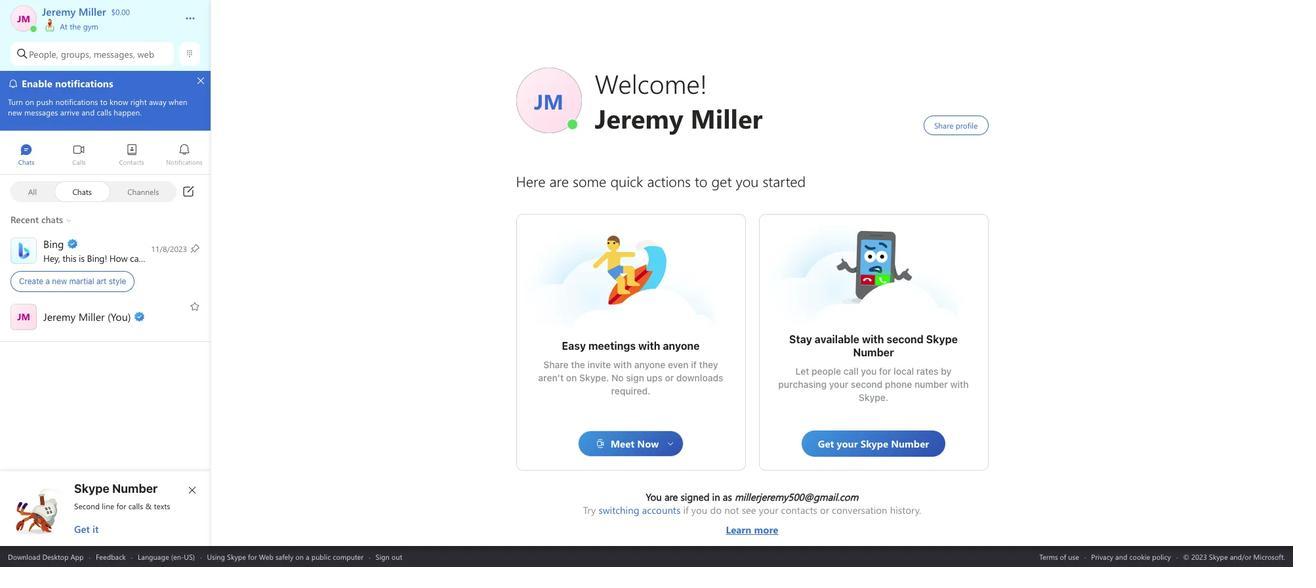 Task type: vqa. For each thing, say whether or not it's contained in the screenshot.
the Type a meeting name (optional) text field
no



Task type: describe. For each thing, give the bounding box(es) containing it.
it
[[93, 522, 99, 536]]

hey, this is bing ! how can i help you today?
[[43, 252, 216, 264]]

easy meetings with anyone
[[562, 340, 700, 352]]

easy
[[562, 340, 586, 352]]

anyone inside share the invite with anyone even if they aren't on skype. no sign ups or downloads required.
[[635, 359, 666, 370]]

the for invite
[[571, 359, 585, 370]]

switching accounts link
[[599, 503, 681, 517]]

ups
[[647, 372, 663, 383]]

help
[[151, 252, 168, 264]]

purchasing
[[779, 379, 827, 390]]

bing
[[87, 252, 105, 264]]

with up 'ups'
[[639, 340, 661, 352]]

style
[[109, 276, 126, 286]]

martial
[[69, 276, 94, 286]]

second inside stay available with second skype number
[[887, 333, 924, 345]]

phone
[[885, 379, 913, 390]]

feedback link
[[96, 552, 126, 562]]

using
[[207, 552, 225, 562]]

feedback
[[96, 552, 126, 562]]

out
[[392, 552, 402, 562]]

public
[[312, 552, 331, 562]]

second
[[74, 501, 100, 511]]

use
[[1069, 552, 1080, 562]]

get it
[[74, 522, 99, 536]]

contacts
[[782, 503, 818, 517]]

us)
[[184, 552, 195, 562]]

you
[[646, 490, 662, 503]]

accounts
[[642, 503, 681, 517]]

signed
[[681, 490, 710, 503]]

do
[[711, 503, 722, 517]]

using skype for web safely on a public computer link
[[207, 552, 364, 562]]

your inside let people call you for local rates by purchasing your second phone number with skype.
[[830, 379, 849, 390]]

stay available with second skype number
[[790, 333, 961, 358]]

hey,
[[43, 252, 60, 264]]

aren't
[[539, 372, 564, 383]]

sign
[[376, 552, 390, 562]]

mansurfer
[[592, 234, 639, 248]]

people, groups, messages, web
[[29, 48, 154, 60]]

language
[[138, 552, 169, 562]]

i
[[146, 252, 148, 264]]

today?
[[187, 252, 213, 264]]

!
[[105, 252, 107, 264]]

privacy and cookie policy
[[1092, 552, 1172, 562]]

you inside let people call you for local rates by purchasing your second phone number with skype.
[[861, 366, 877, 377]]

web
[[138, 48, 154, 60]]

skype number
[[74, 482, 158, 496]]

for inside let people call you for local rates by purchasing your second phone number with skype.
[[880, 366, 892, 377]]

at the gym button
[[42, 18, 172, 32]]

as
[[723, 490, 732, 503]]

terms
[[1040, 552, 1059, 562]]

how
[[109, 252, 128, 264]]

sign out
[[376, 552, 402, 562]]

is
[[79, 252, 85, 264]]

texts
[[154, 501, 170, 511]]

skype inside stay available with second skype number
[[927, 333, 958, 345]]

get
[[74, 522, 90, 536]]

call
[[844, 366, 859, 377]]

or inside share the invite with anyone even if they aren't on skype. no sign ups or downloads required.
[[665, 372, 674, 383]]

available
[[815, 333, 860, 345]]

on inside share the invite with anyone even if they aren't on skype. no sign ups or downloads required.
[[566, 372, 577, 383]]

people, groups, messages, web button
[[11, 42, 174, 66]]

number inside skype number element
[[112, 482, 158, 496]]

and
[[1116, 552, 1128, 562]]

all
[[28, 186, 37, 197]]

calls
[[129, 501, 143, 511]]

stay
[[790, 333, 813, 345]]

terms of use link
[[1040, 552, 1080, 562]]

try switching accounts if you do not see your contacts or conversation history. learn more
[[583, 503, 922, 536]]

no
[[612, 372, 624, 383]]

second line for calls & texts
[[74, 501, 170, 511]]

even
[[668, 359, 689, 370]]

for for using skype for web safely on a public computer
[[248, 552, 257, 562]]



Task type: locate. For each thing, give the bounding box(es) containing it.
art
[[96, 276, 107, 286]]

sign out link
[[376, 552, 402, 562]]

terms of use
[[1040, 552, 1080, 562]]

1 vertical spatial anyone
[[635, 359, 666, 370]]

second inside let people call you for local rates by purchasing your second phone number with skype.
[[851, 379, 883, 390]]

whosthis
[[835, 228, 875, 242]]

1 horizontal spatial you
[[692, 503, 708, 517]]

at
[[60, 21, 68, 32]]

anyone up even
[[663, 340, 700, 352]]

this
[[62, 252, 76, 264]]

number up the call
[[854, 347, 894, 358]]

a left the new at left
[[46, 276, 50, 286]]

0 horizontal spatial skype.
[[580, 372, 609, 383]]

0 horizontal spatial a
[[46, 276, 50, 286]]

let people call you for local rates by purchasing your second phone number with skype.
[[779, 366, 972, 403]]

if inside try switching accounts if you do not see your contacts or conversation history. learn more
[[684, 503, 689, 517]]

skype up by
[[927, 333, 958, 345]]

for left web on the bottom left of page
[[248, 552, 257, 562]]

1 vertical spatial skype
[[74, 482, 109, 496]]

are
[[665, 490, 678, 503]]

1 vertical spatial a
[[306, 552, 310, 562]]

anyone up 'ups'
[[635, 359, 666, 370]]

0 vertical spatial second
[[887, 333, 924, 345]]

a
[[46, 276, 50, 286], [306, 552, 310, 562]]

0 vertical spatial or
[[665, 372, 674, 383]]

share the invite with anyone even if they aren't on skype. no sign ups or downloads required.
[[539, 359, 726, 396]]

with inside share the invite with anyone even if they aren't on skype. no sign ups or downloads required.
[[614, 359, 632, 370]]

skype up 'second'
[[74, 482, 109, 496]]

in
[[713, 490, 721, 503]]

with down by
[[951, 379, 969, 390]]

new
[[52, 276, 67, 286]]

the for gym
[[70, 21, 81, 32]]

with right the available
[[862, 333, 884, 345]]

history.
[[891, 503, 922, 517]]

local
[[894, 366, 915, 377]]

your
[[830, 379, 849, 390], [759, 503, 779, 517]]

1 horizontal spatial skype
[[227, 552, 246, 562]]

meetings
[[589, 340, 636, 352]]

on right safely
[[296, 552, 304, 562]]

0 vertical spatial skype
[[927, 333, 958, 345]]

line
[[102, 501, 114, 511]]

number up calls
[[112, 482, 158, 496]]

or right 'ups'
[[665, 372, 674, 383]]

1 horizontal spatial number
[[854, 347, 894, 358]]

cookie
[[1130, 552, 1151, 562]]

1 vertical spatial second
[[851, 379, 883, 390]]

1 vertical spatial skype.
[[859, 392, 889, 403]]

skype right using at the left of the page
[[227, 552, 246, 562]]

second down the call
[[851, 379, 883, 390]]

0 horizontal spatial you
[[170, 252, 185, 264]]

rates
[[917, 366, 939, 377]]

skype. inside share the invite with anyone even if they aren't on skype. no sign ups or downloads required.
[[580, 372, 609, 383]]

0 horizontal spatial the
[[70, 21, 81, 32]]

you are signed in as
[[646, 490, 735, 503]]

1 horizontal spatial a
[[306, 552, 310, 562]]

&
[[145, 501, 152, 511]]

if inside share the invite with anyone even if they aren't on skype. no sign ups or downloads required.
[[691, 359, 697, 370]]

channels
[[127, 186, 159, 197]]

anyone
[[663, 340, 700, 352], [635, 359, 666, 370]]

web
[[259, 552, 274, 562]]

1 vertical spatial your
[[759, 503, 779, 517]]

can
[[130, 252, 144, 264]]

policy
[[1153, 552, 1172, 562]]

chats
[[72, 186, 92, 197]]

the
[[70, 21, 81, 32], [571, 359, 585, 370]]

let
[[796, 366, 810, 377]]

for right 'line'
[[117, 501, 126, 511]]

of
[[1060, 552, 1067, 562]]

you right the call
[[861, 366, 877, 377]]

or inside try switching accounts if you do not see your contacts or conversation history. learn more
[[820, 503, 830, 517]]

safely
[[276, 552, 294, 562]]

0 horizontal spatial second
[[851, 379, 883, 390]]

0 vertical spatial you
[[170, 252, 185, 264]]

0 vertical spatial if
[[691, 359, 697, 370]]

by
[[941, 366, 952, 377]]

1 horizontal spatial for
[[248, 552, 257, 562]]

skype
[[927, 333, 958, 345], [74, 482, 109, 496], [227, 552, 246, 562]]

0 vertical spatial on
[[566, 372, 577, 383]]

0 horizontal spatial if
[[684, 503, 689, 517]]

for for second line for calls & texts
[[117, 501, 126, 511]]

0 vertical spatial your
[[830, 379, 849, 390]]

0 vertical spatial skype.
[[580, 372, 609, 383]]

you inside try switching accounts if you do not see your contacts or conversation history. learn more
[[692, 503, 708, 517]]

1 vertical spatial on
[[296, 552, 304, 562]]

gym
[[83, 21, 98, 32]]

with inside let people call you for local rates by purchasing your second phone number with skype.
[[951, 379, 969, 390]]

for left the local
[[880, 366, 892, 377]]

app
[[71, 552, 84, 562]]

learn
[[726, 523, 752, 536]]

0 vertical spatial the
[[70, 21, 81, 32]]

learn more link
[[583, 517, 922, 536]]

1 horizontal spatial second
[[887, 333, 924, 345]]

1 vertical spatial number
[[112, 482, 158, 496]]

second up the local
[[887, 333, 924, 345]]

using skype for web safely on a public computer
[[207, 552, 364, 562]]

0 horizontal spatial on
[[296, 552, 304, 562]]

download
[[8, 552, 40, 562]]

not
[[725, 503, 739, 517]]

create a new martial art style
[[19, 276, 126, 286]]

your inside try switching accounts if you do not see your contacts or conversation history. learn more
[[759, 503, 779, 517]]

0 horizontal spatial number
[[112, 482, 158, 496]]

language (en-us)
[[138, 552, 195, 562]]

they
[[699, 359, 718, 370]]

the down the easy
[[571, 359, 585, 370]]

0 horizontal spatial for
[[117, 501, 126, 511]]

tab list
[[0, 138, 211, 174]]

the inside button
[[70, 21, 81, 32]]

create
[[19, 276, 43, 286]]

downloads
[[677, 372, 724, 383]]

1 horizontal spatial the
[[571, 359, 585, 370]]

2 vertical spatial for
[[248, 552, 257, 562]]

1 vertical spatial if
[[684, 503, 689, 517]]

0 vertical spatial for
[[880, 366, 892, 377]]

2 vertical spatial skype
[[227, 552, 246, 562]]

0 horizontal spatial your
[[759, 503, 779, 517]]

more
[[755, 523, 779, 536]]

1 vertical spatial or
[[820, 503, 830, 517]]

2 horizontal spatial you
[[861, 366, 877, 377]]

download desktop app
[[8, 552, 84, 562]]

skype. down "invite"
[[580, 372, 609, 383]]

1 vertical spatial for
[[117, 501, 126, 511]]

skype number element
[[11, 482, 200, 536]]

1 vertical spatial the
[[571, 359, 585, 370]]

privacy
[[1092, 552, 1114, 562]]

2 vertical spatial you
[[692, 503, 708, 517]]

0 horizontal spatial skype
[[74, 482, 109, 496]]

skype. inside let people call you for local rates by purchasing your second phone number with skype.
[[859, 392, 889, 403]]

if right are
[[684, 503, 689, 517]]

1 horizontal spatial your
[[830, 379, 849, 390]]

conversation
[[832, 503, 888, 517]]

groups,
[[61, 48, 91, 60]]

1 horizontal spatial on
[[566, 372, 577, 383]]

sign
[[626, 372, 645, 383]]

at the gym
[[58, 21, 98, 32]]

people,
[[29, 48, 58, 60]]

on down the share on the bottom of page
[[566, 372, 577, 383]]

the inside share the invite with anyone even if they aren't on skype. no sign ups or downloads required.
[[571, 359, 585, 370]]

the right at
[[70, 21, 81, 32]]

for
[[880, 366, 892, 377], [117, 501, 126, 511], [248, 552, 257, 562]]

2 horizontal spatial for
[[880, 366, 892, 377]]

or
[[665, 372, 674, 383], [820, 503, 830, 517]]

2 horizontal spatial skype
[[927, 333, 958, 345]]

skype.
[[580, 372, 609, 383], [859, 392, 889, 403]]

skype. down phone
[[859, 392, 889, 403]]

0 horizontal spatial or
[[665, 372, 674, 383]]

with inside stay available with second skype number
[[862, 333, 884, 345]]

language (en-us) link
[[138, 552, 195, 562]]

1 horizontal spatial if
[[691, 359, 697, 370]]

invite
[[588, 359, 611, 370]]

for inside skype number element
[[117, 501, 126, 511]]

your down the call
[[830, 379, 849, 390]]

you left do
[[692, 503, 708, 517]]

second
[[887, 333, 924, 345], [851, 379, 883, 390]]

messages,
[[94, 48, 135, 60]]

0 vertical spatial number
[[854, 347, 894, 358]]

(en-
[[171, 552, 184, 562]]

try
[[583, 503, 596, 517]]

0 vertical spatial anyone
[[663, 340, 700, 352]]

see
[[742, 503, 757, 517]]

number inside stay available with second skype number
[[854, 347, 894, 358]]

1 vertical spatial you
[[861, 366, 877, 377]]

or right contacts
[[820, 503, 830, 517]]

0 vertical spatial a
[[46, 276, 50, 286]]

you right help
[[170, 252, 185, 264]]

with up no
[[614, 359, 632, 370]]

desktop
[[42, 552, 69, 562]]

a left public
[[306, 552, 310, 562]]

share
[[544, 359, 569, 370]]

1 horizontal spatial skype.
[[859, 392, 889, 403]]

if up downloads
[[691, 359, 697, 370]]

your right see
[[759, 503, 779, 517]]

on
[[566, 372, 577, 383], [296, 552, 304, 562]]

1 horizontal spatial or
[[820, 503, 830, 517]]



